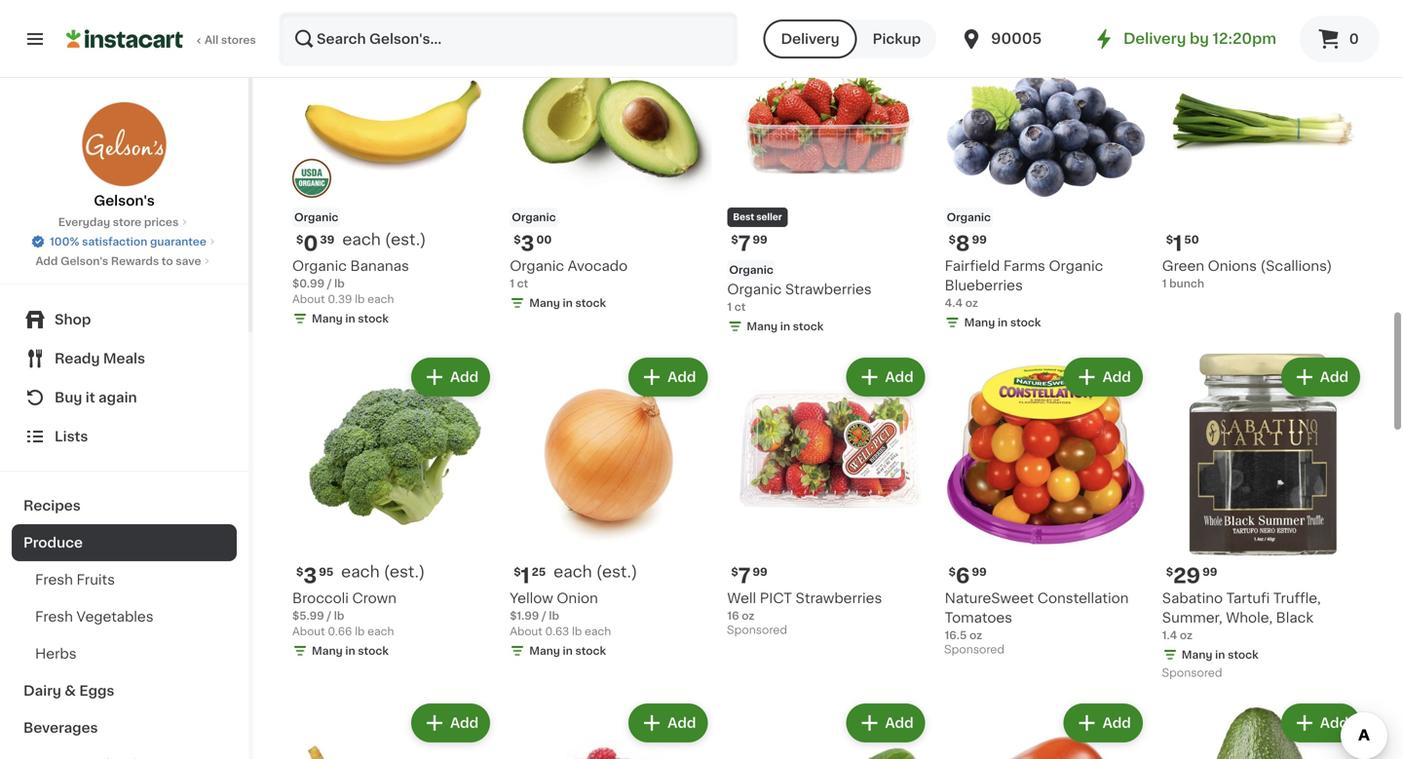 Task type: describe. For each thing, give the bounding box(es) containing it.
again
[[98, 391, 137, 404]]

product group containing 29
[[1163, 354, 1365, 684]]

lb up the 0.63
[[549, 611, 559, 621]]

100%
[[50, 236, 79, 247]]

in down organic strawberries 1 ct
[[780, 321, 790, 332]]

prices
[[144, 217, 179, 228]]

truffle,
[[1274, 592, 1321, 605]]

dairy & eggs
[[23, 684, 114, 698]]

1 inside the $ 1 25 each (est.)
[[521, 566, 530, 586]]

lb right 0.66
[[355, 626, 365, 637]]

naturesweet
[[945, 592, 1034, 605]]

about for 0
[[292, 294, 325, 304]]

00
[[537, 234, 552, 245]]

dairy & eggs link
[[12, 673, 237, 710]]

well
[[728, 592, 756, 605]]

$ 1 25 each (est.)
[[514, 564, 638, 586]]

it
[[86, 391, 95, 404]]

product group containing 3
[[292, 354, 494, 663]]

many down organic avocado 1 ct
[[529, 298, 560, 308]]

store
[[113, 217, 142, 228]]

instacart logo image
[[66, 27, 183, 51]]

/ for 1
[[542, 611, 546, 621]]

$ 1 50
[[1166, 233, 1199, 254]]

95
[[319, 567, 333, 578]]

(est.) for 3
[[384, 564, 425, 580]]

many in stock down blueberries
[[965, 317, 1041, 328]]

0 inside $ 0 39 each (est.)
[[303, 233, 318, 254]]

best seller
[[733, 213, 782, 222]]

product group containing 6
[[945, 354, 1147, 661]]

all
[[205, 35, 219, 45]]

39
[[320, 234, 335, 245]]

sabatino tartufi truffle, summer, whole, black 1.4 oz
[[1163, 592, 1321, 641]]

blueberries
[[945, 279, 1023, 292]]

delivery by 12:20pm
[[1124, 32, 1277, 46]]

shop link
[[12, 300, 237, 339]]

bananas
[[350, 259, 409, 273]]

farms
[[1004, 259, 1046, 273]]

many down 0.66
[[312, 646, 343, 657]]

many down blueberries
[[965, 317, 995, 328]]

broccoli crown $5.99 / lb about 0.66 lb each
[[292, 592, 397, 637]]

6
[[956, 566, 970, 586]]

stores
[[221, 35, 256, 45]]

12:20pm
[[1213, 32, 1277, 46]]

100% satisfaction guarantee button
[[30, 230, 218, 250]]

to
[[162, 256, 173, 267]]

stock down yellow onion $1.99 / lb about 0.63 lb each
[[576, 646, 606, 657]]

$ inside $ 8 99
[[949, 234, 956, 245]]

vegetables
[[76, 610, 154, 624]]

fairfield
[[945, 259, 1000, 273]]

in down 0.66
[[345, 646, 355, 657]]

delivery for delivery
[[781, 32, 840, 46]]

constellation
[[1038, 592, 1129, 605]]

service type group
[[764, 19, 937, 58]]

stock down broccoli crown $5.99 / lb about 0.66 lb each on the left of page
[[358, 646, 389, 657]]

shop
[[55, 313, 91, 327]]

summer,
[[1163, 611, 1223, 625]]

each inside the $ 1 25 each (est.)
[[554, 564, 592, 580]]

yellow
[[510, 592, 553, 605]]

/ for 0
[[327, 278, 332, 289]]

green
[[1163, 259, 1205, 273]]

99 for sabatino tartufi truffle, summer, whole, black
[[1203, 567, 1218, 578]]

$1.25 each (estimated) element
[[510, 563, 712, 589]]

each inside yellow onion $1.99 / lb about 0.63 lb each
[[585, 626, 611, 637]]

buy it again
[[55, 391, 137, 404]]

in down 0.39
[[345, 313, 355, 324]]

many in stock down organic strawberries 1 ct
[[747, 321, 824, 332]]

ct for organic avocado
[[517, 278, 528, 289]]

black
[[1277, 611, 1314, 625]]

seller
[[757, 213, 782, 222]]

beverages link
[[12, 710, 237, 747]]

each inside organic bananas $0.99 / lb about 0.39 lb each
[[368, 294, 394, 304]]

by
[[1190, 32, 1209, 46]]

Search field
[[281, 14, 736, 64]]

item badge image
[[292, 159, 331, 198]]

buy it again link
[[12, 378, 237, 417]]

&
[[65, 684, 76, 698]]

delivery button
[[764, 19, 857, 58]]

16
[[728, 611, 739, 621]]

1 $ 7 99 from the top
[[731, 233, 768, 254]]

organic inside organic strawberries 1 ct
[[728, 283, 782, 296]]

all stores link
[[66, 12, 257, 66]]

oz inside fairfield farms organic blueberries 4.4 oz
[[966, 298, 979, 308]]

add gelson's rewards to save link
[[36, 253, 213, 269]]

organic avocado 1 ct
[[510, 259, 628, 289]]

pict
[[760, 592, 792, 605]]

/ for 3
[[327, 611, 332, 621]]

gelson's logo image
[[81, 101, 167, 187]]

8
[[956, 233, 970, 254]]

naturesweet constellation tomatoes 16.5 oz
[[945, 592, 1129, 641]]

everyday store prices link
[[58, 214, 190, 230]]

in down blueberries
[[998, 317, 1008, 328]]

guarantee
[[150, 236, 207, 247]]

fresh for fresh fruits
[[35, 573, 73, 587]]

0.63
[[545, 626, 569, 637]]

recipes
[[23, 499, 81, 513]]

$ 29 99
[[1166, 566, 1218, 586]]

16.5
[[945, 630, 967, 641]]

many in stock down organic avocado 1 ct
[[529, 298, 606, 308]]

stock down organic avocado 1 ct
[[576, 298, 606, 308]]

about for 1
[[510, 626, 543, 637]]

$ inside '$ 6 99'
[[949, 567, 956, 578]]

pickup
[[873, 32, 921, 46]]

stock down organic bananas $0.99 / lb about 0.39 lb each
[[358, 313, 389, 324]]

many in stock down 0.39
[[312, 313, 389, 324]]

in down sabatino tartufi truffle, summer, whole, black 1.4 oz
[[1216, 650, 1226, 660]]

dairy
[[23, 684, 61, 698]]

product group containing 0
[[292, 21, 494, 330]]

many down summer, at the bottom
[[1182, 650, 1213, 660]]

in down the 0.63
[[563, 646, 573, 657]]

$ inside $ 3 95 each (est.)
[[296, 567, 303, 578]]

best
[[733, 213, 755, 222]]

buy
[[55, 391, 82, 404]]

recipes link
[[12, 487, 237, 524]]

fresh fruits
[[35, 573, 115, 587]]

sponsored badge image for 29
[[1163, 668, 1222, 679]]

onions
[[1208, 259, 1257, 273]]

delivery by 12:20pm link
[[1093, 27, 1277, 51]]

lb up 0.39
[[334, 278, 345, 289]]

25
[[532, 567, 546, 578]]

1 7 from the top
[[739, 233, 751, 254]]

pickup button
[[857, 19, 937, 58]]

each inside broccoli crown $5.99 / lb about 0.66 lb each
[[368, 626, 394, 637]]

sabatino
[[1163, 592, 1223, 605]]

green onions (scallions) 1 bunch
[[1163, 259, 1333, 289]]

sponsored badge image for 7
[[728, 625, 786, 637]]

$ 3 00
[[514, 233, 552, 254]]

tartufi
[[1227, 592, 1270, 605]]

99 down best seller
[[753, 234, 768, 245]]

fairfield farms organic blueberries 4.4 oz
[[945, 259, 1104, 308]]

fruits
[[76, 573, 115, 587]]

oz inside the naturesweet constellation tomatoes 16.5 oz
[[970, 630, 983, 641]]



Task type: vqa. For each thing, say whether or not it's contained in the screenshot.
herbs
yes



Task type: locate. For each thing, give the bounding box(es) containing it.
in down organic avocado 1 ct
[[563, 298, 573, 308]]

$ up well on the bottom of page
[[731, 567, 739, 578]]

product group containing 8
[[945, 21, 1147, 334]]

$ left the 95
[[296, 567, 303, 578]]

lists link
[[12, 417, 237, 456]]

0 vertical spatial strawberries
[[785, 283, 872, 296]]

0 horizontal spatial 0
[[303, 233, 318, 254]]

stock
[[576, 298, 606, 308], [358, 313, 389, 324], [1011, 317, 1041, 328], [793, 321, 824, 332], [358, 646, 389, 657], [576, 646, 606, 657], [1228, 650, 1259, 660]]

oz right 1.4
[[1180, 630, 1193, 641]]

99 right 6
[[972, 567, 987, 578]]

(est.) up "bananas"
[[385, 232, 426, 247]]

fresh inside fresh fruits link
[[35, 573, 73, 587]]

$ left 25
[[514, 567, 521, 578]]

/ up 0.66
[[327, 611, 332, 621]]

3 left the 95
[[303, 566, 317, 586]]

$ left 50
[[1166, 234, 1174, 245]]

whole,
[[1226, 611, 1273, 625]]

(est.) up crown
[[384, 564, 425, 580]]

produce
[[23, 536, 83, 550]]

gelson's inside add gelson's rewards to save link
[[61, 256, 108, 267]]

strawberries inside well pict strawberries 16 oz
[[796, 592, 882, 605]]

about inside yellow onion $1.99 / lb about 0.63 lb each
[[510, 626, 543, 637]]

3
[[521, 233, 535, 254], [303, 566, 317, 586]]

50
[[1185, 234, 1199, 245]]

1 vertical spatial 3
[[303, 566, 317, 586]]

$ left 00
[[514, 234, 521, 245]]

$ 8 99
[[949, 233, 987, 254]]

fresh fruits link
[[12, 561, 237, 598]]

each up "bananas"
[[342, 232, 381, 247]]

1 vertical spatial 7
[[739, 566, 751, 586]]

(est.) inside $ 0 39 each (est.)
[[385, 232, 426, 247]]

stock down whole,
[[1228, 650, 1259, 660]]

99 inside $ 29 99
[[1203, 567, 1218, 578]]

herbs link
[[12, 635, 237, 673]]

lb right 0.39
[[355, 294, 365, 304]]

fresh vegetables
[[35, 610, 154, 624]]

$ 7 99 up well on the bottom of page
[[731, 566, 768, 586]]

$0.39 each (estimated) element
[[292, 231, 494, 256]]

99 for well pict strawberries
[[753, 567, 768, 578]]

in
[[563, 298, 573, 308], [345, 313, 355, 324], [998, 317, 1008, 328], [780, 321, 790, 332], [345, 646, 355, 657], [563, 646, 573, 657], [1216, 650, 1226, 660]]

(est.) for 0
[[385, 232, 426, 247]]

lists
[[55, 430, 88, 443]]

gelson's inside 'gelson's' link
[[94, 194, 155, 208]]

$ inside the $ 3 00
[[514, 234, 521, 245]]

save
[[176, 256, 201, 267]]

$ left 39
[[296, 234, 303, 245]]

delivery inside button
[[781, 32, 840, 46]]

/ inside broccoli crown $5.99 / lb about 0.66 lb each
[[327, 611, 332, 621]]

/ inside organic bananas $0.99 / lb about 0.39 lb each
[[327, 278, 332, 289]]

fresh vegetables link
[[12, 598, 237, 635]]

1 vertical spatial gelson's
[[61, 256, 108, 267]]

ready meals
[[55, 352, 145, 366]]

delivery left pickup button
[[781, 32, 840, 46]]

oz right 4.4
[[966, 298, 979, 308]]

99 inside $ 8 99
[[972, 234, 987, 245]]

sponsored badge image down 1.4
[[1163, 668, 1222, 679]]

$3.95 each (estimated) element
[[292, 563, 494, 589]]

ct inside organic avocado 1 ct
[[517, 278, 528, 289]]

$ inside $ 0 39 each (est.)
[[296, 234, 303, 245]]

about for 3
[[292, 626, 325, 637]]

1 horizontal spatial ct
[[735, 302, 746, 312]]

everyday store prices
[[58, 217, 179, 228]]

ct down best
[[735, 302, 746, 312]]

organic bananas $0.99 / lb about 0.39 lb each
[[292, 259, 409, 304]]

(scallions)
[[1261, 259, 1333, 273]]

each down crown
[[368, 626, 394, 637]]

$ inside $ 1 50
[[1166, 234, 1174, 245]]

each inside $ 0 39 each (est.)
[[342, 232, 381, 247]]

$ 6 99
[[949, 566, 987, 586]]

many down organic strawberries 1 ct
[[747, 321, 778, 332]]

0 vertical spatial gelson's
[[94, 194, 155, 208]]

90005 button
[[960, 12, 1077, 66]]

99
[[753, 234, 768, 245], [972, 234, 987, 245], [753, 567, 768, 578], [972, 567, 987, 578], [1203, 567, 1218, 578]]

99 right 29
[[1203, 567, 1218, 578]]

delivery left by
[[1124, 32, 1187, 46]]

strawberries inside organic strawberries 1 ct
[[785, 283, 872, 296]]

1 vertical spatial ct
[[735, 302, 746, 312]]

None search field
[[279, 12, 738, 66]]

bunch
[[1170, 278, 1205, 289]]

0 vertical spatial 3
[[521, 233, 535, 254]]

about inside broccoli crown $5.99 / lb about 0.66 lb each
[[292, 626, 325, 637]]

each down "bananas"
[[368, 294, 394, 304]]

3 inside $ 3 95 each (est.)
[[303, 566, 317, 586]]

$ up naturesweet
[[949, 567, 956, 578]]

beverages
[[23, 721, 98, 735]]

satisfaction
[[82, 236, 147, 247]]

many in stock down 0.66
[[312, 646, 389, 657]]

fresh
[[35, 573, 73, 587], [35, 610, 73, 624]]

organic inside organic avocado 1 ct
[[510, 259, 564, 273]]

ct down the $ 3 00 at the top left of page
[[517, 278, 528, 289]]

fresh inside fresh vegetables link
[[35, 610, 73, 624]]

0 vertical spatial ct
[[517, 278, 528, 289]]

ready
[[55, 352, 100, 366]]

2 7 from the top
[[739, 566, 751, 586]]

about down $5.99
[[292, 626, 325, 637]]

broccoli
[[292, 592, 349, 605]]

ready meals link
[[12, 339, 237, 378]]

$5.99
[[292, 611, 324, 621]]

lb right the 0.63
[[572, 626, 582, 637]]

herbs
[[35, 647, 77, 661]]

eggs
[[79, 684, 114, 698]]

1 vertical spatial fresh
[[35, 610, 73, 624]]

0 vertical spatial 0
[[1350, 32, 1359, 46]]

/
[[327, 278, 332, 289], [327, 611, 332, 621], [542, 611, 546, 621]]

99 right 8
[[972, 234, 987, 245]]

7 up well on the bottom of page
[[739, 566, 751, 586]]

well pict strawberries 16 oz
[[728, 592, 882, 621]]

$
[[296, 234, 303, 245], [731, 234, 739, 245], [514, 234, 521, 245], [949, 234, 956, 245], [1166, 234, 1174, 245], [296, 567, 303, 578], [731, 567, 739, 578], [514, 567, 521, 578], [949, 567, 956, 578], [1166, 567, 1174, 578]]

about down $1.99
[[510, 626, 543, 637]]

0
[[1350, 32, 1359, 46], [303, 233, 318, 254]]

0 vertical spatial 7
[[739, 233, 751, 254]]

(est.) for 1
[[596, 564, 638, 580]]

add gelson's rewards to save
[[36, 256, 201, 267]]

sponsored badge image for 6
[[945, 645, 1004, 656]]

fresh for fresh vegetables
[[35, 610, 73, 624]]

ct for organic strawberries
[[735, 302, 746, 312]]

99 for fairfield farms organic blueberries
[[972, 234, 987, 245]]

$0.99
[[292, 278, 325, 289]]

2 vertical spatial sponsored badge image
[[1163, 668, 1222, 679]]

fresh down produce
[[35, 573, 73, 587]]

each up crown
[[341, 564, 380, 580]]

about inside organic bananas $0.99 / lb about 0.39 lb each
[[292, 294, 325, 304]]

/ right $1.99
[[542, 611, 546, 621]]

lb up 0.66
[[334, 611, 344, 621]]

0 horizontal spatial ct
[[517, 278, 528, 289]]

1 inside organic strawberries 1 ct
[[728, 302, 732, 312]]

2 horizontal spatial sponsored badge image
[[1163, 668, 1222, 679]]

organic strawberries 1 ct
[[728, 283, 872, 312]]

0 horizontal spatial sponsored badge image
[[728, 625, 786, 637]]

stock down fairfield farms organic blueberries 4.4 oz in the right top of the page
[[1011, 317, 1041, 328]]

1 vertical spatial $ 7 99
[[731, 566, 768, 586]]

(est.) inside $ 3 95 each (est.)
[[384, 564, 425, 580]]

each up onion
[[554, 564, 592, 580]]

99 inside '$ 6 99'
[[972, 567, 987, 578]]

2 fresh from the top
[[35, 610, 73, 624]]

organic inside organic bananas $0.99 / lb about 0.39 lb each
[[292, 259, 347, 273]]

gelson's
[[94, 194, 155, 208], [61, 256, 108, 267]]

0 button
[[1300, 16, 1380, 62]]

many
[[529, 298, 560, 308], [312, 313, 343, 324], [965, 317, 995, 328], [747, 321, 778, 332], [312, 646, 343, 657], [529, 646, 560, 657], [1182, 650, 1213, 660]]

oz right 16
[[742, 611, 755, 621]]

delivery for delivery by 12:20pm
[[1124, 32, 1187, 46]]

7 down best
[[739, 233, 751, 254]]

1 fresh from the top
[[35, 573, 73, 587]]

0 horizontal spatial delivery
[[781, 32, 840, 46]]

0.66
[[328, 626, 352, 637]]

many in stock down sabatino tartufi truffle, summer, whole, black 1.4 oz
[[1182, 650, 1259, 660]]

ct inside organic strawberries 1 ct
[[735, 302, 746, 312]]

1 inside the green onions (scallions) 1 bunch
[[1163, 278, 1167, 289]]

100% satisfaction guarantee
[[50, 236, 207, 247]]

about down $0.99
[[292, 294, 325, 304]]

sponsored badge image down 16
[[728, 625, 786, 637]]

1 vertical spatial 0
[[303, 233, 318, 254]]

1.4
[[1163, 630, 1178, 641]]

$ up fairfield
[[949, 234, 956, 245]]

$1.99
[[510, 611, 539, 621]]

1 horizontal spatial sponsored badge image
[[945, 645, 1004, 656]]

$ down best
[[731, 234, 739, 245]]

/ up 0.39
[[327, 278, 332, 289]]

0 horizontal spatial 3
[[303, 566, 317, 586]]

1 vertical spatial strawberries
[[796, 592, 882, 605]]

0 vertical spatial fresh
[[35, 573, 73, 587]]

0.39
[[328, 294, 352, 304]]

all stores
[[205, 35, 256, 45]]

many in stock down the 0.63
[[529, 646, 606, 657]]

many down 0.39
[[312, 313, 343, 324]]

each down onion
[[585, 626, 611, 637]]

3 left 00
[[521, 233, 535, 254]]

avocado
[[568, 259, 628, 273]]

stock down organic strawberries 1 ct
[[793, 321, 824, 332]]

gelson's up everyday store prices link
[[94, 194, 155, 208]]

product group
[[292, 21, 494, 330], [728, 21, 929, 338], [945, 21, 1147, 334], [1163, 21, 1365, 291], [292, 354, 494, 663], [510, 354, 712, 663], [728, 354, 929, 641], [945, 354, 1147, 661], [1163, 354, 1365, 684], [292, 700, 494, 759], [510, 700, 712, 759], [728, 700, 929, 759], [945, 700, 1147, 759], [1163, 700, 1365, 759]]

1 horizontal spatial 3
[[521, 233, 535, 254]]

(est.) inside the $ 1 25 each (est.)
[[596, 564, 638, 580]]

oz inside sabatino tartufi truffle, summer, whole, black 1.4 oz
[[1180, 630, 1193, 641]]

delivery
[[1124, 32, 1187, 46], [781, 32, 840, 46]]

onion
[[557, 592, 598, 605]]

oz down tomatoes
[[970, 630, 983, 641]]

0 vertical spatial sponsored badge image
[[728, 625, 786, 637]]

many down the 0.63
[[529, 646, 560, 657]]

1
[[1174, 233, 1183, 254], [510, 278, 515, 289], [1163, 278, 1167, 289], [728, 302, 732, 312], [521, 566, 530, 586]]

$ 7 99 down best
[[731, 233, 768, 254]]

tomatoes
[[945, 611, 1013, 625]]

1 horizontal spatial delivery
[[1124, 32, 1187, 46]]

$ 7 99
[[731, 233, 768, 254], [731, 566, 768, 586]]

$ inside $ 29 99
[[1166, 567, 1174, 578]]

1 horizontal spatial 0
[[1350, 32, 1359, 46]]

organic inside fairfield farms organic blueberries 4.4 oz
[[1049, 259, 1104, 273]]

rewards
[[111, 256, 159, 267]]

1 vertical spatial sponsored badge image
[[945, 645, 1004, 656]]

99 for naturesweet constellation tomatoes
[[972, 567, 987, 578]]

each
[[342, 232, 381, 247], [368, 294, 394, 304], [341, 564, 380, 580], [554, 564, 592, 580], [368, 626, 394, 637], [585, 626, 611, 637]]

fresh up herbs
[[35, 610, 73, 624]]

3 for $ 3 00
[[521, 233, 535, 254]]

yellow onion $1.99 / lb about 0.63 lb each
[[510, 592, 611, 637]]

2 $ 7 99 from the top
[[731, 566, 768, 586]]

everyday
[[58, 217, 110, 228]]

oz inside well pict strawberries 16 oz
[[742, 611, 755, 621]]

sponsored badge image
[[728, 625, 786, 637], [945, 645, 1004, 656], [1163, 668, 1222, 679]]

$ inside the $ 1 25 each (est.)
[[514, 567, 521, 578]]

99 up pict
[[753, 567, 768, 578]]

organic
[[294, 212, 339, 223], [512, 212, 556, 223], [947, 212, 991, 223], [292, 259, 347, 273], [510, 259, 564, 273], [1049, 259, 1104, 273], [729, 265, 774, 275], [728, 283, 782, 296]]

0 inside button
[[1350, 32, 1359, 46]]

1 inside organic avocado 1 ct
[[510, 278, 515, 289]]

3 for $ 3 95 each (est.)
[[303, 566, 317, 586]]

0 vertical spatial $ 7 99
[[731, 233, 768, 254]]

$ up "sabatino" at bottom right
[[1166, 567, 1174, 578]]

sponsored badge image down 16.5
[[945, 645, 1004, 656]]

gelson's down 100%
[[61, 256, 108, 267]]

/ inside yellow onion $1.99 / lb about 0.63 lb each
[[542, 611, 546, 621]]

(est.) up onion
[[596, 564, 638, 580]]

29
[[1174, 566, 1201, 586]]

each inside $ 3 95 each (est.)
[[341, 564, 380, 580]]



